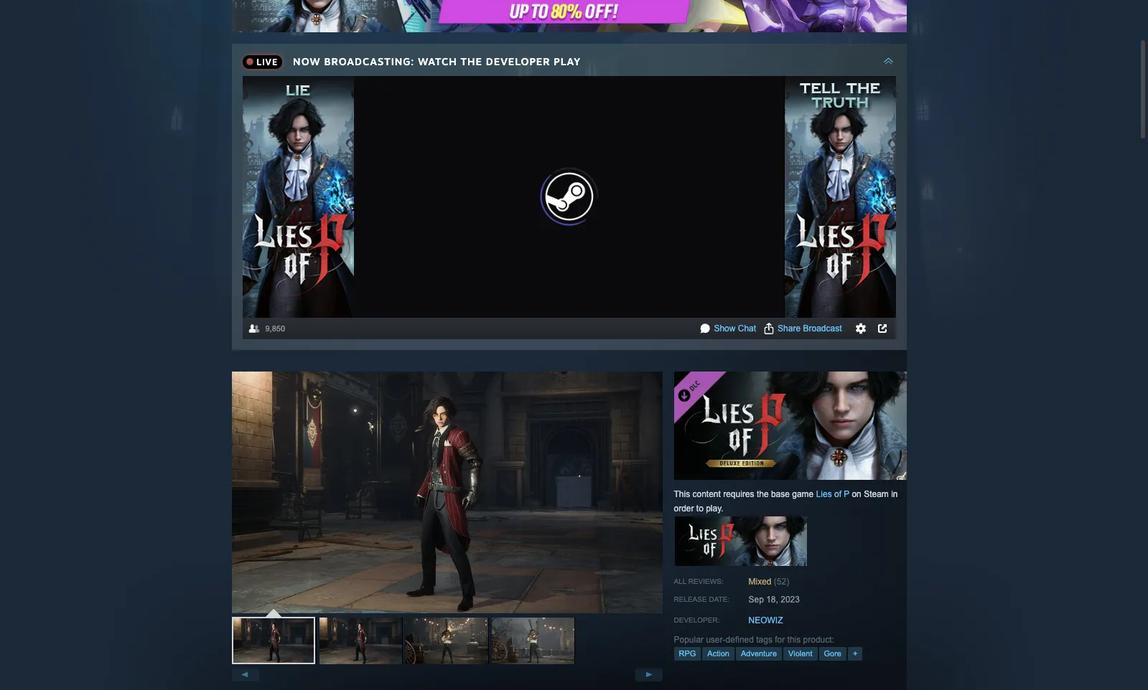 Task type: describe. For each thing, give the bounding box(es) containing it.
popular
[[674, 635, 704, 645]]

18,
[[766, 595, 778, 605]]

all reviews:
[[674, 578, 724, 586]]

date:
[[709, 596, 730, 604]]

sep
[[749, 595, 764, 605]]

this content requires the base game lies of p
[[674, 490, 850, 500]]

this
[[787, 635, 801, 645]]

now broadcasting: watch the developer play
[[293, 55, 581, 67]]

developer:
[[674, 617, 720, 625]]

share
[[778, 324, 801, 334]]

the for base
[[757, 490, 769, 500]]

reviews:
[[688, 578, 724, 586]]

the for developer
[[461, 55, 483, 67]]

popular user-defined tags for this product:
[[674, 635, 834, 645]]

on
[[852, 490, 862, 500]]

mixed (52)
[[749, 577, 789, 587]]

order
[[674, 504, 694, 514]]

share broadcast
[[778, 324, 842, 334]]

to
[[696, 504, 704, 514]]

developer
[[486, 55, 550, 67]]

2023
[[781, 595, 800, 605]]

show chat link
[[714, 324, 756, 334]]

play.
[[706, 504, 724, 514]]

lies of p link
[[816, 490, 850, 500]]

of
[[834, 490, 842, 500]]

now
[[293, 55, 321, 67]]

for
[[775, 635, 785, 645]]

violent
[[788, 650, 812, 658]]

requires
[[723, 490, 754, 500]]

neowiz
[[749, 616, 783, 626]]

base
[[771, 490, 790, 500]]

gore
[[824, 650, 842, 658]]

lies
[[816, 490, 832, 500]]

play
[[554, 55, 581, 67]]

p
[[844, 490, 850, 500]]

(52)
[[774, 577, 789, 587]]

gore link
[[819, 647, 847, 661]]

violent link
[[783, 647, 818, 661]]

steam
[[864, 490, 889, 500]]

user-
[[706, 635, 726, 645]]

rpg
[[679, 650, 696, 658]]

in
[[891, 490, 898, 500]]

adventure
[[741, 650, 777, 658]]

tags
[[756, 635, 773, 645]]

action link
[[703, 647, 735, 661]]

this
[[674, 490, 690, 500]]



Task type: locate. For each thing, give the bounding box(es) containing it.
adventure link
[[736, 647, 782, 661]]

live
[[257, 57, 278, 67]]

the left base
[[757, 490, 769, 500]]

watch
[[418, 55, 457, 67]]

content
[[693, 490, 721, 500]]

broadcast
[[803, 324, 842, 334]]

mixed
[[749, 577, 772, 587]]

on steam in order to play.
[[674, 490, 898, 514]]

defined
[[726, 635, 754, 645]]

+
[[853, 650, 858, 658]]

share broadcast link
[[778, 324, 842, 334]]

release
[[674, 596, 707, 604]]

the right watch
[[461, 55, 483, 67]]

0 vertical spatial the
[[461, 55, 483, 67]]

all
[[674, 578, 686, 586]]

rpg link
[[674, 647, 701, 661]]

1 vertical spatial the
[[757, 490, 769, 500]]

1 horizontal spatial the
[[757, 490, 769, 500]]

show
[[714, 324, 736, 334]]

sep 18, 2023
[[749, 595, 800, 605]]

show chat
[[714, 324, 756, 334]]

chat
[[738, 324, 756, 334]]

game
[[792, 490, 814, 500]]

0 horizontal spatial the
[[461, 55, 483, 67]]

neowiz link
[[749, 616, 783, 626]]

the
[[461, 55, 483, 67], [757, 490, 769, 500]]

release date:
[[674, 596, 730, 604]]

broadcasting:
[[324, 55, 415, 67]]

product:
[[803, 635, 834, 645]]

action
[[708, 650, 729, 658]]



Task type: vqa. For each thing, say whether or not it's contained in the screenshot.
tarashultz49 link
no



